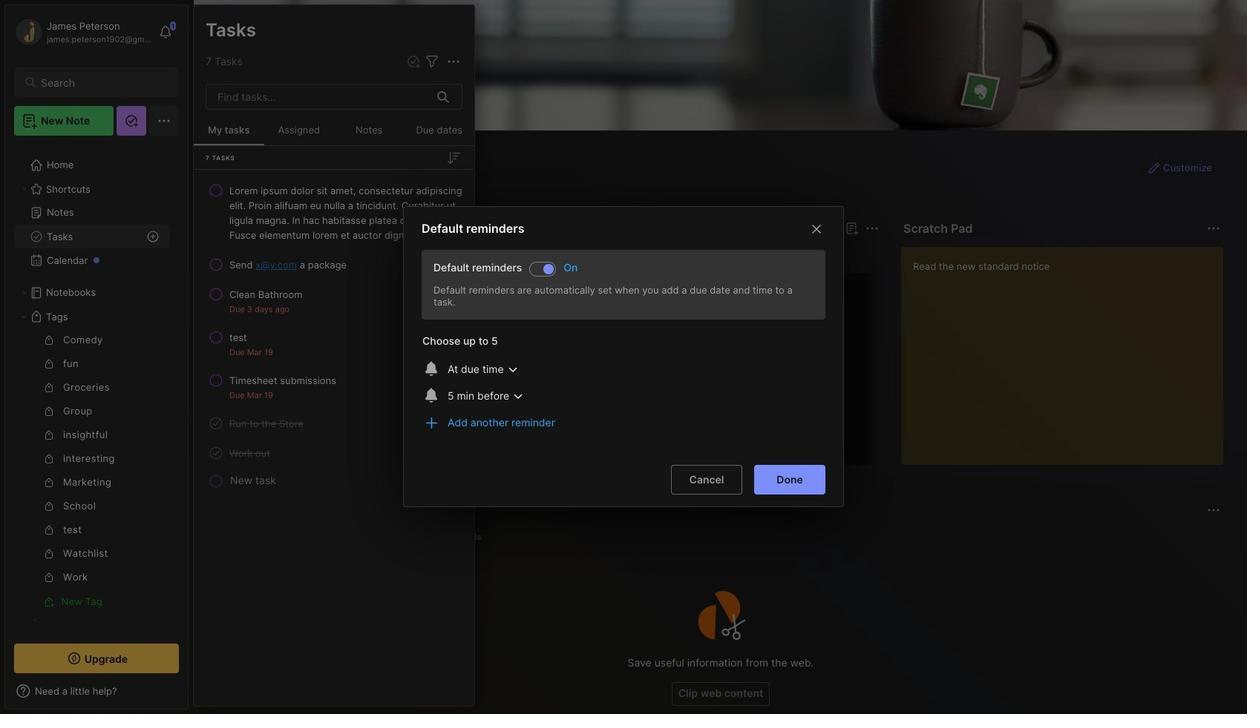 Task type: locate. For each thing, give the bounding box(es) containing it.
7 row from the top
[[200, 440, 468, 467]]

none search field inside main 'element'
[[41, 73, 166, 91]]

expand notebooks image
[[19, 289, 28, 298]]

1 tab list from the top
[[220, 246, 877, 264]]

3 row from the top
[[200, 281, 468, 321]]

2 tab list from the top
[[220, 529, 1218, 546]]

work out 6 cell
[[229, 446, 270, 461]]

row group
[[194, 176, 474, 492], [218, 273, 1247, 475]]

Search text field
[[41, 76, 166, 90]]

lorem ipsum dolor sit amet, consectetur adipiscing elit. proin alifuam eu nulla a tincidunt. curabitur ut ligula magna. in hac habitasse platea dictumst. fusce elementum lorem et auctor dignissim. proin eget mi id urna euismod consectetur. pellentesque porttitor ac urna quis fermentum: 0 cell
[[229, 183, 462, 243]]

5 row from the top
[[200, 367, 468, 408]]

Find tasks… text field
[[209, 85, 428, 109]]

group
[[14, 329, 170, 614]]

tab list
[[220, 246, 877, 264], [220, 529, 1218, 546]]

tab
[[220, 246, 264, 264], [270, 246, 330, 264], [220, 529, 277, 546], [334, 529, 396, 546], [402, 529, 441, 546], [447, 529, 488, 546]]

Task reminder time field
[[442, 359, 525, 382], [442, 386, 530, 409]]

0 vertical spatial task reminder time field
[[442, 359, 525, 382]]

None search field
[[41, 73, 166, 91]]

1 vertical spatial tab list
[[220, 529, 1218, 546]]

0 vertical spatial tab list
[[220, 246, 877, 264]]

1 vertical spatial task reminder time field
[[442, 386, 530, 409]]

expand tags image
[[19, 313, 28, 321]]

run to the store 5 cell
[[229, 416, 304, 431]]

clean bathroom 2 cell
[[229, 287, 302, 302]]

tree
[[5, 145, 188, 670]]

2 task reminder time field from the top
[[442, 386, 530, 409]]

2 row from the top
[[200, 252, 468, 278]]

Start writing… text field
[[913, 247, 1223, 454]]

row
[[200, 177, 468, 249], [200, 252, 468, 278], [200, 281, 468, 321], [200, 324, 468, 364], [200, 367, 468, 408], [200, 411, 468, 437], [200, 440, 468, 467]]

4 row from the top
[[200, 324, 468, 364]]

tree inside main 'element'
[[5, 145, 188, 670]]



Task type: vqa. For each thing, say whether or not it's contained in the screenshot.
the View options field
no



Task type: describe. For each thing, give the bounding box(es) containing it.
main element
[[0, 0, 193, 715]]

6 row from the top
[[200, 411, 468, 437]]

defaultreminders image
[[544, 264, 554, 275]]

1 row from the top
[[200, 177, 468, 249]]

thumbnail image
[[364, 377, 420, 433]]

test 3 cell
[[229, 330, 247, 345]]

new task image
[[406, 54, 421, 69]]

group inside main 'element'
[[14, 329, 170, 614]]

send x@y.com a package 1 cell
[[229, 258, 347, 272]]

1 task reminder time field from the top
[[442, 359, 525, 382]]

close image
[[808, 221, 825, 238]]

timesheet submissions 4 cell
[[229, 373, 336, 388]]



